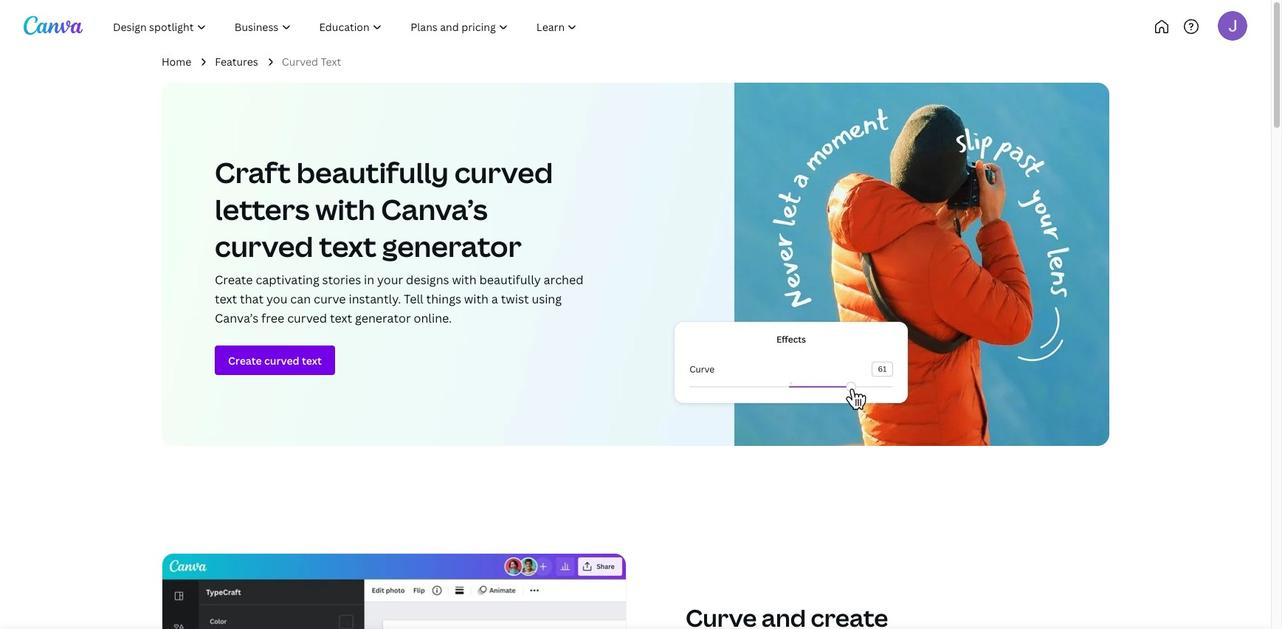 Task type: describe. For each thing, give the bounding box(es) containing it.
tell
[[404, 291, 424, 307]]

can
[[291, 291, 311, 307]]

top level navigation element
[[100, 12, 641, 41]]

that
[[240, 291, 264, 307]]

curved text
[[282, 55, 341, 69]]

features
[[215, 55, 258, 69]]

arched
[[544, 272, 584, 288]]

0 vertical spatial text
[[319, 227, 377, 265]]

1 horizontal spatial canva's
[[381, 190, 488, 228]]

you
[[267, 291, 288, 307]]

free
[[262, 310, 285, 326]]

stories
[[322, 272, 361, 288]]

1 vertical spatial beautifully
[[480, 272, 541, 288]]

home link
[[162, 54, 191, 69]]

0 vertical spatial generator
[[382, 227, 522, 265]]

text
[[321, 55, 341, 69]]

letters
[[215, 190, 310, 228]]

create
[[215, 272, 253, 288]]

ai curved text feature banner image
[[162, 83, 1110, 446]]

0 horizontal spatial canva's
[[215, 310, 259, 326]]

instantly.
[[349, 291, 401, 307]]

1 vertical spatial with
[[452, 272, 477, 288]]

using
[[532, 291, 562, 307]]



Task type: locate. For each thing, give the bounding box(es) containing it.
canva's down that
[[215, 310, 259, 326]]

home
[[162, 55, 191, 69]]

online.
[[414, 310, 452, 326]]

0 vertical spatial curved
[[455, 153, 553, 191]]

generator
[[382, 227, 522, 265], [355, 310, 411, 326]]

generator down the instantly.
[[355, 310, 411, 326]]

0 vertical spatial canva's
[[381, 190, 488, 228]]

2 vertical spatial text
[[330, 310, 352, 326]]

text up stories
[[319, 227, 377, 265]]

1 horizontal spatial beautifully
[[480, 272, 541, 288]]

with
[[316, 190, 376, 228], [452, 272, 477, 288], [464, 291, 489, 307]]

1 vertical spatial generator
[[355, 310, 411, 326]]

a
[[492, 291, 498, 307]]

1 vertical spatial canva's
[[215, 310, 259, 326]]

things
[[427, 291, 462, 307]]

your
[[377, 272, 403, 288]]

0 horizontal spatial beautifully
[[297, 153, 449, 191]]

1 vertical spatial curved
[[215, 227, 314, 265]]

0 vertical spatial beautifully
[[297, 153, 449, 191]]

captivating
[[256, 272, 320, 288]]

with up things
[[452, 272, 477, 288]]

canva's up designs
[[381, 190, 488, 228]]

twist
[[501, 291, 529, 307]]

1 vertical spatial text
[[215, 291, 237, 307]]

craft beautifully curved letters with canva's curved text generator create captivating stories in your designs with beautifully arched text that you can curve instantly. tell things with a twist using canva's free curved text generator online.
[[215, 153, 584, 326]]

text down curve
[[330, 310, 352, 326]]

curved
[[282, 55, 318, 69]]

text down create
[[215, 291, 237, 307]]

2 vertical spatial with
[[464, 291, 489, 307]]

curve
[[314, 291, 346, 307]]

2 vertical spatial curved
[[287, 310, 327, 326]]

curved
[[455, 153, 553, 191], [215, 227, 314, 265], [287, 310, 327, 326]]

beautifully
[[297, 153, 449, 191], [480, 272, 541, 288]]

text
[[319, 227, 377, 265], [215, 291, 237, 307], [330, 310, 352, 326]]

with up stories
[[316, 190, 376, 228]]

in
[[364, 272, 375, 288]]

with left a
[[464, 291, 489, 307]]

generator up designs
[[382, 227, 522, 265]]

designs
[[406, 272, 449, 288]]

canva's
[[381, 190, 488, 228], [215, 310, 259, 326]]

0 vertical spatial with
[[316, 190, 376, 228]]

craft
[[215, 153, 291, 191]]

features link
[[215, 54, 258, 69]]



Task type: vqa. For each thing, say whether or not it's contained in the screenshot.
"to"
no



